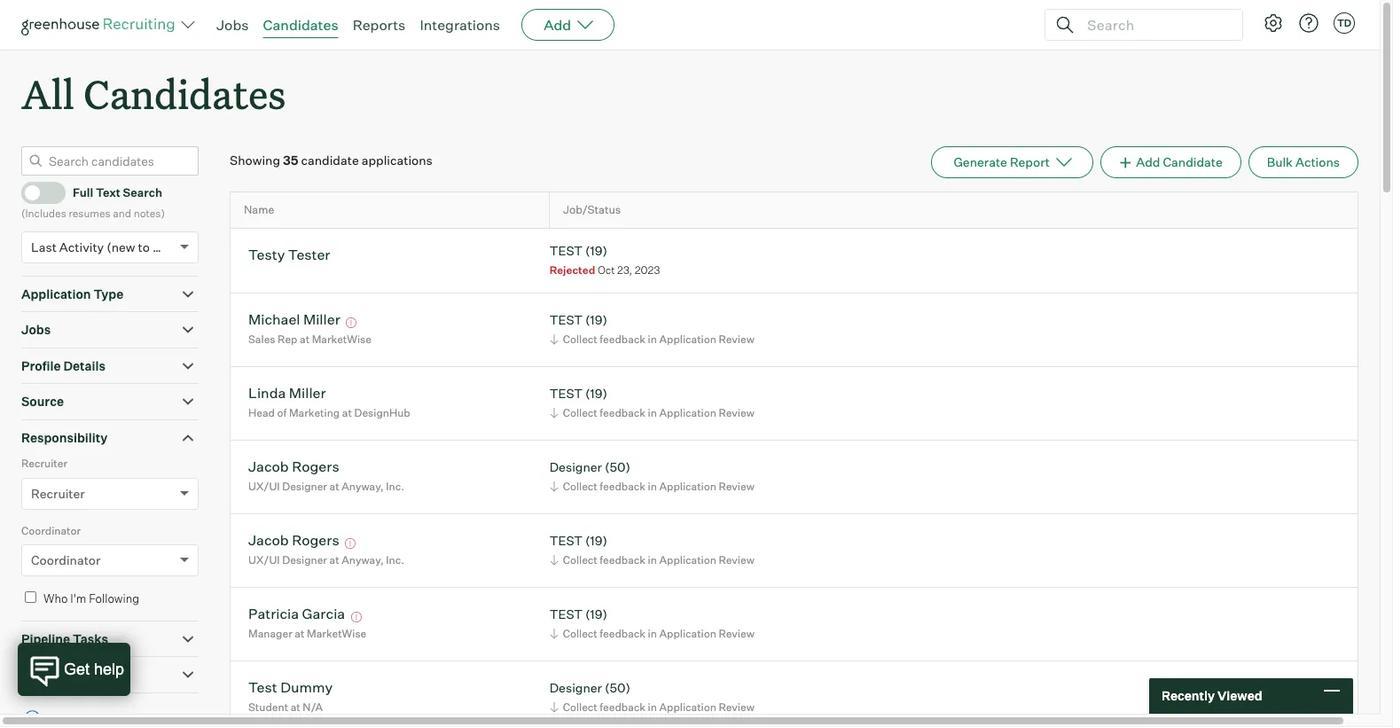 Task type: vqa. For each thing, say whether or not it's contained in the screenshot.
open
no



Task type: describe. For each thing, give the bounding box(es) containing it.
reports
[[353, 16, 406, 34]]

0 vertical spatial marketwise
[[312, 333, 372, 346]]

review for 2nd collect feedback in application review 'link'
[[719, 406, 755, 420]]

test for garcia
[[550, 606, 583, 621]]

collect for 4th collect feedback in application review 'link' from the bottom of the page
[[563, 480, 598, 493]]

2023
[[635, 264, 660, 277]]

garcia
[[302, 605, 345, 622]]

in for 2nd collect feedback in application review 'link'
[[648, 406, 657, 420]]

manager
[[248, 627, 292, 641]]

ux/ui designer at anyway, inc.
[[248, 554, 404, 567]]

review for 4th collect feedback in application review 'link' from the bottom of the page
[[719, 480, 755, 493]]

test for rogers
[[550, 533, 583, 548]]

configure image
[[1263, 12, 1284, 34]]

35
[[283, 153, 298, 168]]

bulk
[[1267, 154, 1293, 170]]

23,
[[617, 264, 633, 277]]

add for add candidate
[[1136, 154, 1161, 170]]

pipeline tasks
[[21, 631, 108, 646]]

review for second collect feedback in application review 'link' from the bottom
[[719, 627, 755, 641]]

application for fourth collect feedback in application review 'link' from the top
[[659, 554, 717, 567]]

education
[[21, 667, 83, 682]]

test dummy link
[[248, 678, 333, 699]]

candidates link
[[263, 16, 339, 34]]

5 collect feedback in application review link from the top
[[547, 625, 759, 642]]

at down patricia garcia link
[[295, 627, 305, 641]]

6 feedback from the top
[[600, 701, 646, 714]]

search
[[123, 185, 162, 200]]

linda miller link
[[248, 384, 326, 404]]

candidate reports are now available! apply filters and select "view in app" element
[[932, 147, 1094, 178]]

patricia garcia has been in application review for more than 5 days image
[[348, 612, 364, 622]]

showing 35 candidate applications
[[230, 153, 433, 168]]

n/a
[[303, 701, 323, 714]]

test (19) collect feedback in application review for patricia garcia
[[550, 606, 755, 641]]

last
[[31, 239, 57, 254]]

applications
[[362, 153, 433, 168]]

application for second collect feedback in application review 'link' from the bottom
[[659, 627, 717, 641]]

ux/ui inside jacob rogers ux/ui designer at anyway, inc.
[[248, 480, 280, 493]]

jacob for jacob rogers ux/ui designer at anyway, inc.
[[248, 457, 289, 475]]

Search text field
[[1083, 12, 1227, 38]]

recruiter element
[[21, 455, 199, 522]]

showing
[[230, 153, 280, 168]]

rogers for jacob rogers ux/ui designer at anyway, inc.
[[292, 457, 339, 475]]

application for 2nd collect feedback in application review 'link'
[[659, 406, 717, 420]]

in for fourth collect feedback in application review 'link' from the top
[[648, 554, 657, 567]]

3 feedback from the top
[[600, 480, 646, 493]]

patricia garcia
[[248, 605, 345, 622]]

test inside test (19) rejected oct 23, 2023
[[550, 243, 583, 258]]

in for first collect feedback in application review 'link' from the top
[[648, 333, 657, 346]]

rejected
[[550, 264, 595, 277]]

Who I'm Following checkbox
[[25, 592, 36, 603]]

coordinator element
[[21, 522, 199, 589]]

type
[[94, 286, 124, 301]]

head
[[248, 406, 275, 420]]

6 collect feedback in application review link from the top
[[547, 699, 759, 716]]

resumes
[[69, 207, 111, 220]]

0 vertical spatial recruiter
[[21, 457, 67, 470]]

sales
[[248, 333, 275, 346]]

designer (50) collect feedback in application review for rogers
[[550, 459, 755, 493]]

dummy
[[280, 678, 333, 696]]

who i'm following
[[43, 592, 139, 606]]

reset filters
[[48, 711, 119, 726]]

following
[[89, 592, 139, 606]]

test (19) collect feedback in application review for jacob rogers
[[550, 533, 755, 567]]

add button
[[522, 9, 615, 41]]

profile
[[21, 358, 61, 373]]

test (19) collect feedback in application review for michael miller
[[550, 312, 755, 346]]

add candidate link
[[1101, 147, 1242, 178]]

job/status
[[563, 203, 621, 217]]

1 vertical spatial marketwise
[[307, 627, 367, 641]]

text
[[96, 185, 121, 200]]

jacob rogers
[[248, 531, 339, 549]]

test dummy student at n/a
[[248, 678, 333, 714]]

(50) for jacob rogers
[[605, 459, 631, 474]]

candidate
[[1163, 154, 1223, 170]]

all
[[21, 67, 74, 120]]

source
[[21, 394, 64, 409]]

testy tester
[[248, 245, 330, 263]]

(includes
[[21, 207, 66, 220]]

(19) for patricia garcia
[[585, 606, 607, 621]]

2 collect feedback in application review link from the top
[[547, 405, 759, 421]]

last activity (new to old)
[[31, 239, 176, 254]]

4 collect feedback in application review link from the top
[[547, 552, 759, 569]]

application type
[[21, 286, 124, 301]]

4 feedback from the top
[[600, 554, 646, 567]]

at inside linda miller head of marketing at designhub
[[342, 406, 352, 420]]

all candidates
[[21, 67, 286, 120]]

1 feedback from the top
[[600, 333, 646, 346]]

test
[[248, 678, 277, 696]]

reports link
[[353, 16, 406, 34]]

review for first collect feedback in application review 'link' from the top
[[719, 333, 755, 346]]

who
[[43, 592, 68, 606]]

application for sixth collect feedback in application review 'link' from the top of the page
[[659, 701, 717, 714]]

miller for linda
[[289, 384, 326, 402]]

inc. inside jacob rogers ux/ui designer at anyway, inc.
[[386, 480, 404, 493]]

integrations link
[[420, 16, 500, 34]]

1 vertical spatial jobs
[[21, 322, 51, 337]]

at inside 'test dummy student at n/a'
[[291, 701, 300, 714]]

add candidate
[[1136, 154, 1223, 170]]

td
[[1337, 17, 1352, 29]]

linda
[[248, 384, 286, 402]]

and
[[113, 207, 131, 220]]

1 jacob rogers link from the top
[[248, 457, 339, 478]]

(50) for test dummy
[[605, 680, 631, 695]]

full text search (includes resumes and notes)
[[21, 185, 165, 220]]

application for 4th collect feedback in application review 'link' from the bottom of the page
[[659, 480, 717, 493]]

jacob rogers has been in application review for more than 5 days image
[[343, 538, 358, 549]]

designhub
[[354, 406, 410, 420]]

bulk actions link
[[1249, 147, 1359, 178]]

1 vertical spatial recruiter
[[31, 486, 85, 501]]

2 test (19) collect feedback in application review from the top
[[550, 386, 755, 420]]

of
[[277, 406, 287, 420]]

bulk actions
[[1267, 154, 1340, 170]]

test (19) rejected oct 23, 2023
[[550, 243, 660, 277]]



Task type: locate. For each thing, give the bounding box(es) containing it.
3 collect feedback in application review link from the top
[[547, 478, 759, 495]]

2 (50) from the top
[[605, 680, 631, 695]]

jobs
[[216, 16, 249, 34], [21, 322, 51, 337]]

3 test (19) collect feedback in application review from the top
[[550, 533, 755, 567]]

michael miller
[[248, 310, 340, 328]]

miller for michael
[[303, 310, 340, 328]]

recently viewed
[[1162, 689, 1263, 704]]

miller up sales rep at marketwise
[[303, 310, 340, 328]]

1 horizontal spatial jobs
[[216, 16, 249, 34]]

designer (50) collect feedback in application review for dummy
[[550, 680, 755, 714]]

3 (19) from the top
[[585, 386, 607, 401]]

1 vertical spatial designer (50) collect feedback in application review
[[550, 680, 755, 714]]

6 collect from the top
[[563, 701, 598, 714]]

4 (19) from the top
[[585, 533, 607, 548]]

miller inside linda miller head of marketing at designhub
[[289, 384, 326, 402]]

at right "rep"
[[300, 333, 310, 346]]

tasks
[[73, 631, 108, 646]]

designer inside jacob rogers ux/ui designer at anyway, inc.
[[282, 480, 327, 493]]

application for first collect feedback in application review 'link' from the top
[[659, 333, 717, 346]]

0 vertical spatial candidates
[[263, 16, 339, 34]]

inc.
[[386, 480, 404, 493], [386, 554, 404, 567]]

in for 4th collect feedback in application review 'link' from the bottom of the page
[[648, 480, 657, 493]]

linda miller head of marketing at designhub
[[248, 384, 410, 420]]

rogers down marketing
[[292, 457, 339, 475]]

td button
[[1334, 12, 1355, 34]]

1 vertical spatial ux/ui
[[248, 554, 280, 567]]

collect for first collect feedback in application review 'link' from the top
[[563, 333, 598, 346]]

2 (19) from the top
[[585, 312, 607, 327]]

miller inside michael miller link
[[303, 310, 340, 328]]

3 in from the top
[[648, 480, 657, 493]]

generate report button
[[932, 147, 1094, 178]]

add
[[544, 16, 571, 34], [1136, 154, 1161, 170]]

1 review from the top
[[719, 333, 755, 346]]

2 jacob from the top
[[248, 531, 289, 549]]

pipeline
[[21, 631, 70, 646]]

feedback
[[600, 333, 646, 346], [600, 406, 646, 420], [600, 480, 646, 493], [600, 554, 646, 567], [600, 627, 646, 641], [600, 701, 646, 714]]

4 review from the top
[[719, 554, 755, 567]]

1 anyway, from the top
[[342, 480, 384, 493]]

0 vertical spatial ux/ui
[[248, 480, 280, 493]]

last activity (new to old) option
[[31, 239, 176, 254]]

4 test from the top
[[550, 533, 583, 548]]

reset filters button
[[21, 702, 128, 727]]

Search candidates field
[[21, 147, 199, 176]]

2 feedback from the top
[[600, 406, 646, 420]]

td button
[[1330, 9, 1359, 37]]

jobs left candidates link
[[216, 16, 249, 34]]

0 horizontal spatial jobs
[[21, 322, 51, 337]]

anyway, up jacob rogers has been in application review for more than 5 days image
[[342, 480, 384, 493]]

marketing
[[289, 406, 340, 420]]

3 review from the top
[[719, 480, 755, 493]]

1 vertical spatial miller
[[289, 384, 326, 402]]

testy tester link
[[248, 245, 330, 266]]

recruiter
[[21, 457, 67, 470], [31, 486, 85, 501]]

1 vertical spatial candidates
[[83, 67, 286, 120]]

oct
[[598, 264, 615, 277]]

at down "jacob rogers"
[[330, 554, 339, 567]]

1 jacob from the top
[[248, 457, 289, 475]]

greenhouse recruiting image
[[21, 14, 181, 35]]

collect for sixth collect feedback in application review 'link' from the top of the page
[[563, 701, 598, 714]]

marketwise
[[312, 333, 372, 346], [307, 627, 367, 641]]

anyway, down jacob rogers has been in application review for more than 5 days image
[[342, 554, 384, 567]]

0 vertical spatial rogers
[[292, 457, 339, 475]]

manager at marketwise
[[248, 627, 367, 641]]

coordinator
[[21, 524, 81, 537], [31, 553, 101, 568]]

jobs up profile in the left of the page
[[21, 322, 51, 337]]

0 vertical spatial (50)
[[605, 459, 631, 474]]

reset
[[48, 711, 81, 726]]

checkmark image
[[29, 186, 43, 198]]

candidates
[[263, 16, 339, 34], [83, 67, 286, 120]]

patricia
[[248, 605, 299, 622]]

to
[[138, 239, 150, 254]]

(19)
[[585, 243, 607, 258], [585, 312, 607, 327], [585, 386, 607, 401], [585, 533, 607, 548], [585, 606, 607, 621]]

in for sixth collect feedback in application review 'link' from the top of the page
[[648, 701, 657, 714]]

designer
[[550, 459, 602, 474], [282, 480, 327, 493], [282, 554, 327, 567], [550, 680, 602, 695]]

1 collect feedback in application review link from the top
[[547, 331, 759, 348]]

jacob rogers link down of
[[248, 457, 339, 478]]

ux/ui down "jacob rogers"
[[248, 554, 280, 567]]

5 (19) from the top
[[585, 606, 607, 621]]

jacob rogers ux/ui designer at anyway, inc.
[[248, 457, 404, 493]]

integrations
[[420, 16, 500, 34]]

rogers up 'ux/ui designer at anyway, inc.'
[[292, 531, 339, 549]]

profile details
[[21, 358, 105, 373]]

viewed
[[1218, 689, 1263, 704]]

responsibility
[[21, 430, 108, 445]]

1 (19) from the top
[[585, 243, 607, 258]]

jobs link
[[216, 16, 249, 34]]

old)
[[153, 239, 176, 254]]

rogers inside jacob rogers ux/ui designer at anyway, inc.
[[292, 457, 339, 475]]

5 feedback from the top
[[600, 627, 646, 641]]

collect for second collect feedback in application review 'link' from the bottom
[[563, 627, 598, 641]]

at
[[300, 333, 310, 346], [342, 406, 352, 420], [330, 480, 339, 493], [330, 554, 339, 567], [295, 627, 305, 641], [291, 701, 300, 714]]

3 test from the top
[[550, 386, 583, 401]]

0 vertical spatial inc.
[[386, 480, 404, 493]]

5 test from the top
[[550, 606, 583, 621]]

6 review from the top
[[719, 701, 755, 714]]

3 collect from the top
[[563, 480, 598, 493]]

(19) for jacob rogers
[[585, 533, 607, 548]]

(19) inside test (19) rejected oct 23, 2023
[[585, 243, 607, 258]]

2 rogers from the top
[[292, 531, 339, 549]]

jacob
[[248, 457, 289, 475], [248, 531, 289, 549]]

full
[[73, 185, 93, 200]]

review for fourth collect feedback in application review 'link' from the top
[[719, 554, 755, 567]]

2 review from the top
[[719, 406, 755, 420]]

jacob for jacob rogers
[[248, 531, 289, 549]]

(19) for michael miller
[[585, 312, 607, 327]]

application
[[21, 286, 91, 301], [659, 333, 717, 346], [659, 406, 717, 420], [659, 480, 717, 493], [659, 554, 717, 567], [659, 627, 717, 641], [659, 701, 717, 714]]

0 vertical spatial miller
[[303, 310, 340, 328]]

2 anyway, from the top
[[342, 554, 384, 567]]

candidate
[[301, 153, 359, 168]]

1 collect from the top
[[563, 333, 598, 346]]

1 rogers from the top
[[292, 457, 339, 475]]

0 vertical spatial coordinator
[[21, 524, 81, 537]]

2 jacob rogers link from the top
[[248, 531, 339, 551]]

testy
[[248, 245, 285, 263]]

5 in from the top
[[648, 627, 657, 641]]

name
[[244, 203, 274, 217]]

(new
[[107, 239, 135, 254]]

recently
[[1162, 689, 1215, 704]]

2 ux/ui from the top
[[248, 554, 280, 567]]

1 vertical spatial (50)
[[605, 680, 631, 695]]

sales rep at marketwise
[[248, 333, 372, 346]]

marketwise down garcia
[[307, 627, 367, 641]]

(50)
[[605, 459, 631, 474], [605, 680, 631, 695]]

at inside jacob rogers ux/ui designer at anyway, inc.
[[330, 480, 339, 493]]

generate report
[[954, 154, 1050, 170]]

6 in from the top
[[648, 701, 657, 714]]

candidates down jobs 'link'
[[83, 67, 286, 120]]

candidates right jobs 'link'
[[263, 16, 339, 34]]

add for add
[[544, 16, 571, 34]]

2 collect from the top
[[563, 406, 598, 420]]

michael miller link
[[248, 310, 340, 331]]

jacob inside jacob rogers ux/ui designer at anyway, inc.
[[248, 457, 289, 475]]

collect for fourth collect feedback in application review 'link' from the top
[[563, 554, 598, 567]]

collect feedback in application review link
[[547, 331, 759, 348], [547, 405, 759, 421], [547, 478, 759, 495], [547, 552, 759, 569], [547, 625, 759, 642], [547, 699, 759, 716]]

1 vertical spatial coordinator
[[31, 553, 101, 568]]

tester
[[288, 245, 330, 263]]

1 vertical spatial anyway,
[[342, 554, 384, 567]]

rogers
[[292, 457, 339, 475], [292, 531, 339, 549]]

rogers for jacob rogers
[[292, 531, 339, 549]]

2 in from the top
[[648, 406, 657, 420]]

0 vertical spatial jobs
[[216, 16, 249, 34]]

at left n/a
[[291, 701, 300, 714]]

collect for 2nd collect feedback in application review 'link'
[[563, 406, 598, 420]]

review
[[719, 333, 755, 346], [719, 406, 755, 420], [719, 480, 755, 493], [719, 554, 755, 567], [719, 627, 755, 641], [719, 701, 755, 714]]

1 vertical spatial inc.
[[386, 554, 404, 567]]

1 vertical spatial add
[[1136, 154, 1161, 170]]

rep
[[278, 333, 298, 346]]

michael miller has been in application review for more than 5 days image
[[344, 317, 359, 328]]

activity
[[59, 239, 104, 254]]

marketwise down michael miller has been in application review for more than 5 days icon
[[312, 333, 372, 346]]

1 ux/ui from the top
[[248, 480, 280, 493]]

filters
[[83, 711, 119, 726]]

at up "jacob rogers"
[[330, 480, 339, 493]]

jacob down head
[[248, 457, 289, 475]]

anyway, inside jacob rogers ux/ui designer at anyway, inc.
[[342, 480, 384, 493]]

test for miller
[[550, 312, 583, 327]]

1 in from the top
[[648, 333, 657, 346]]

in for second collect feedback in application review 'link' from the bottom
[[648, 627, 657, 641]]

4 test (19) collect feedback in application review from the top
[[550, 606, 755, 641]]

1 test from the top
[[550, 243, 583, 258]]

1 designer (50) collect feedback in application review from the top
[[550, 459, 755, 493]]

student
[[248, 701, 288, 714]]

0 vertical spatial jacob
[[248, 457, 289, 475]]

0 horizontal spatial add
[[544, 16, 571, 34]]

1 test (19) collect feedback in application review from the top
[[550, 312, 755, 346]]

i'm
[[70, 592, 86, 606]]

1 (50) from the top
[[605, 459, 631, 474]]

0 vertical spatial jacob rogers link
[[248, 457, 339, 478]]

4 collect from the top
[[563, 554, 598, 567]]

ux/ui up "jacob rogers"
[[248, 480, 280, 493]]

review for sixth collect feedback in application review 'link' from the top of the page
[[719, 701, 755, 714]]

0 vertical spatial add
[[544, 16, 571, 34]]

actions
[[1296, 154, 1340, 170]]

at right marketing
[[342, 406, 352, 420]]

generate
[[954, 154, 1008, 170]]

miller up marketing
[[289, 384, 326, 402]]

5 review from the top
[[719, 627, 755, 641]]

jacob rogers link up 'ux/ui designer at anyway, inc.'
[[248, 531, 339, 551]]

1 inc. from the top
[[386, 480, 404, 493]]

2 inc. from the top
[[386, 554, 404, 567]]

2 test from the top
[[550, 312, 583, 327]]

1 horizontal spatial add
[[1136, 154, 1161, 170]]

michael
[[248, 310, 300, 328]]

1 vertical spatial jacob rogers link
[[248, 531, 339, 551]]

anyway,
[[342, 480, 384, 493], [342, 554, 384, 567]]

report
[[1010, 154, 1050, 170]]

jacob up 'ux/ui designer at anyway, inc.'
[[248, 531, 289, 549]]

patricia garcia link
[[248, 605, 345, 625]]

4 in from the top
[[648, 554, 657, 567]]

5 collect from the top
[[563, 627, 598, 641]]

miller
[[303, 310, 340, 328], [289, 384, 326, 402]]

0 vertical spatial designer (50) collect feedback in application review
[[550, 459, 755, 493]]

1 vertical spatial rogers
[[292, 531, 339, 549]]

details
[[63, 358, 105, 373]]

0 vertical spatial anyway,
[[342, 480, 384, 493]]

1 vertical spatial jacob
[[248, 531, 289, 549]]

2 designer (50) collect feedback in application review from the top
[[550, 680, 755, 714]]

add inside popup button
[[544, 16, 571, 34]]



